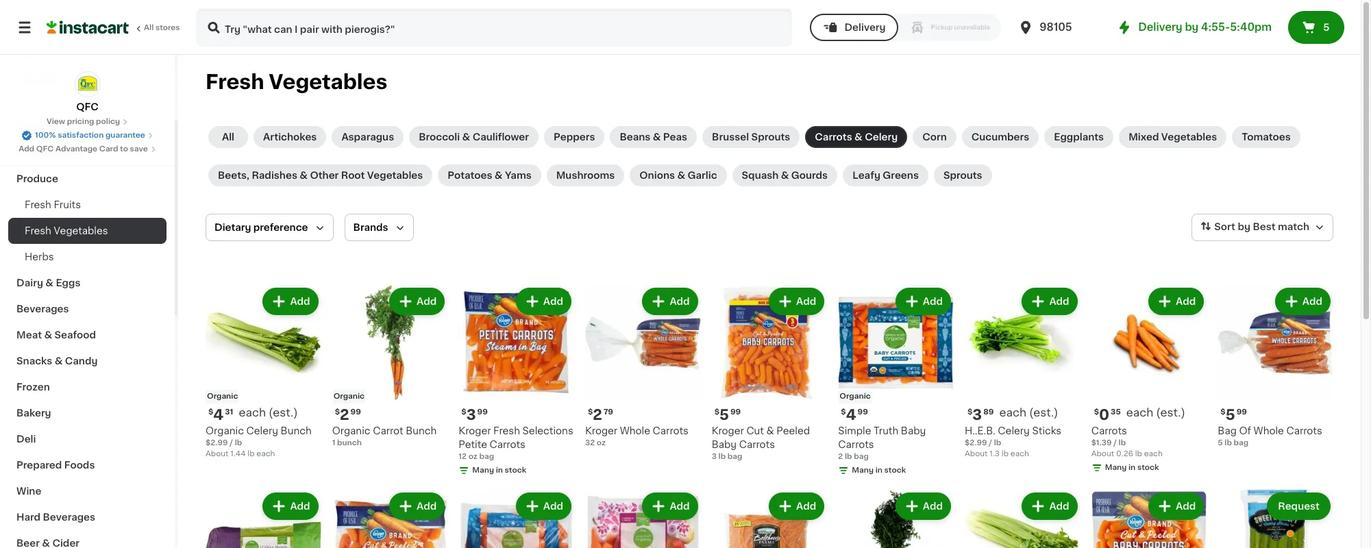 Task type: describe. For each thing, give the bounding box(es) containing it.
delivery by 4:55-5:40pm
[[1139, 22, 1273, 32]]

& inside kroger cut & peeled baby carrots 3 lb bag
[[767, 426, 775, 436]]

broccoli & cauliflower link
[[409, 126, 539, 148]]

& for carrots & celery
[[855, 132, 863, 142]]

best
[[1254, 222, 1276, 232]]

artichokes
[[263, 132, 317, 142]]

$ inside $ 0 35 each (est.)
[[1095, 408, 1100, 416]]

1.3
[[990, 450, 1000, 458]]

cut
[[747, 426, 764, 436]]

2 horizontal spatial in
[[1129, 464, 1136, 471]]

$ inside $ 3 89
[[968, 408, 973, 416]]

stock for 3
[[505, 467, 527, 474]]

lb inside simple truth baby carrots 2 lb bag
[[845, 453, 853, 461]]

& for potatoes & yams
[[495, 171, 503, 180]]

99 for kroger fresh selections petite carrots
[[478, 408, 488, 416]]

many in stock for 4
[[852, 467, 907, 474]]

dairy & eggs
[[16, 278, 81, 288]]

carrots inside simple truth baby carrots 2 lb bag
[[839, 440, 875, 450]]

98105
[[1040, 22, 1073, 32]]

stock for 4
[[885, 467, 907, 474]]

cucumbers link
[[962, 126, 1040, 148]]

lb inside kroger cut & peeled baby carrots 3 lb bag
[[719, 453, 726, 461]]

by for sort
[[1239, 222, 1251, 232]]

organic for simple truth baby carrots
[[840, 393, 871, 400]]

herbs link
[[8, 244, 167, 270]]

fresh up herbs
[[25, 226, 51, 236]]

& for onions & garlic
[[678, 171, 686, 180]]

onions
[[640, 171, 675, 180]]

corn link
[[913, 126, 957, 148]]

carrots inside kroger cut & peeled baby carrots 3 lb bag
[[740, 440, 775, 450]]

$ for kroger fresh selections petite carrots
[[462, 408, 467, 416]]

organic for organic carrot bunch
[[334, 393, 365, 400]]

$0.35 each (estimated) element
[[1092, 406, 1208, 424]]

delivery for delivery by 4:55-5:40pm
[[1139, 22, 1183, 32]]

request button
[[1269, 494, 1330, 519]]

broccoli & cauliflower
[[419, 132, 529, 142]]

artichokes link
[[254, 126, 327, 148]]

bunch
[[337, 439, 362, 447]]

organic carrot bunch 1 bunch
[[332, 426, 437, 447]]

mixed vegetables link
[[1120, 126, 1227, 148]]

beans
[[620, 132, 651, 142]]

$ 0 35 each (est.)
[[1095, 407, 1186, 422]]

carrots inside carrots $1.39 / lb about 0.26 lb each
[[1092, 426, 1128, 436]]

h..e.b.
[[965, 426, 996, 436]]

bunch for carrot
[[406, 426, 437, 436]]

$ 3 99
[[462, 408, 488, 422]]

squash & gourds link
[[733, 165, 838, 186]]

5:40pm
[[1231, 22, 1273, 32]]

policy
[[96, 118, 120, 125]]

hard beverages link
[[8, 505, 167, 531]]

asparagus
[[342, 132, 394, 142]]

bunch for celery
[[281, 426, 312, 436]]

carrots inside kroger fresh selections petite carrots 12 oz bag
[[490, 440, 526, 450]]

match
[[1279, 222, 1310, 232]]

bakery
[[16, 409, 51, 418]]

carrots inside bag of whole carrots 5 lb bag
[[1287, 426, 1323, 436]]

hard beverages
[[16, 513, 95, 522]]

each inside $ 0 35 each (est.)
[[1127, 407, 1154, 418]]

selections
[[523, 426, 574, 436]]

bag inside bag of whole carrots 5 lb bag
[[1235, 439, 1249, 447]]

frozen link
[[8, 374, 167, 400]]

of
[[1240, 426, 1252, 436]]

gourds
[[792, 171, 828, 180]]

each (est.) for 3
[[1000, 407, 1059, 418]]

potatoes & yams
[[448, 171, 532, 180]]

qfc logo image
[[74, 71, 100, 97]]

tomatoes
[[1243, 132, 1292, 142]]

$ 3 89
[[968, 408, 994, 422]]

0 horizontal spatial qfc
[[36, 145, 54, 153]]

lists
[[38, 73, 62, 83]]

vegetables up artichokes link
[[269, 72, 388, 92]]

beets, radishes & other root vegetables
[[218, 171, 423, 180]]

$1.39
[[1092, 439, 1112, 447]]

79
[[604, 408, 614, 416]]

& for squash & gourds
[[781, 171, 789, 180]]

0 vertical spatial fresh vegetables
[[206, 72, 388, 92]]

about for 3
[[965, 450, 988, 458]]

carrots inside kroger whole carrots 32 oz
[[653, 426, 689, 436]]

99 for organic carrot bunch
[[351, 408, 361, 416]]

radishes
[[252, 171, 298, 180]]

dietary
[[215, 223, 251, 232]]

thanksgiving
[[16, 148, 82, 158]]

buy
[[38, 46, 58, 56]]

5 button
[[1289, 11, 1345, 44]]

hard
[[16, 513, 41, 522]]

$ 5 99 for kroger
[[715, 408, 741, 422]]

onions & garlic
[[640, 171, 718, 180]]

brands button
[[345, 214, 414, 241]]

yams
[[505, 171, 532, 180]]

98105 button
[[1018, 8, 1101, 47]]

delivery by 4:55-5:40pm link
[[1117, 19, 1273, 36]]

Best match Sort by field
[[1192, 214, 1334, 241]]

kroger fresh selections petite carrots 12 oz bag
[[459, 426, 574, 461]]

4 for $ 4 31
[[213, 408, 224, 422]]

0 vertical spatial beverages
[[16, 304, 69, 314]]

cauliflower
[[473, 132, 529, 142]]

sort
[[1215, 222, 1236, 232]]

100%
[[35, 132, 56, 139]]

1 horizontal spatial sprouts
[[944, 171, 983, 180]]

about inside carrots $1.39 / lb about 0.26 lb each
[[1092, 450, 1115, 458]]

$ 4 31
[[208, 408, 233, 422]]

5 inside 5 'button'
[[1324, 23, 1330, 32]]

celery for 3
[[998, 426, 1030, 436]]

4:55-
[[1202, 22, 1231, 32]]

& for broccoli & cauliflower
[[463, 132, 471, 142]]

99 for simple truth baby carrots
[[858, 408, 869, 416]]

99 for kroger cut & peeled baby carrots
[[731, 408, 741, 416]]

lb inside bag of whole carrots 5 lb bag
[[1225, 439, 1233, 447]]

each right 89
[[1000, 407, 1027, 418]]

produce
[[16, 174, 58, 184]]

fresh up all link
[[206, 72, 264, 92]]

$ for kroger whole carrots
[[588, 408, 593, 416]]

product group containing 0
[[1092, 285, 1208, 476]]

oz inside kroger fresh selections petite carrots 12 oz bag
[[469, 453, 478, 461]]

vegetables inside beets, radishes & other root vegetables link
[[367, 171, 423, 180]]

fresh fruits link
[[8, 192, 167, 218]]

carrots $1.39 / lb about 0.26 lb each
[[1092, 426, 1163, 458]]

bag
[[1219, 426, 1237, 436]]

organic for organic celery bunch
[[207, 393, 238, 400]]

kroger for 2
[[586, 426, 618, 436]]

each right 31
[[239, 407, 266, 418]]

vegetables inside mixed vegetables link
[[1162, 132, 1218, 142]]

beans & peas
[[620, 132, 688, 142]]

fresh down produce
[[25, 200, 51, 210]]

fresh fruits
[[25, 200, 81, 210]]

simple
[[839, 426, 872, 436]]

delivery for delivery
[[845, 23, 886, 32]]

pricing
[[67, 118, 94, 125]]

12
[[459, 453, 467, 461]]

leafy greens link
[[843, 165, 929, 186]]

$ 2 79
[[588, 408, 614, 422]]

prepared
[[16, 461, 62, 470]]

mushrooms link
[[547, 165, 625, 186]]

0 vertical spatial sprouts
[[752, 132, 791, 142]]

0
[[1100, 408, 1110, 422]]



Task type: vqa. For each thing, say whether or not it's contained in the screenshot.
Cheese in the "Link"
no



Task type: locate. For each thing, give the bounding box(es) containing it.
2 99 from the left
[[478, 408, 488, 416]]

99 inside $ 4 99
[[858, 408, 869, 416]]

frozen
[[16, 383, 50, 392]]

greens
[[883, 171, 919, 180]]

4 $ from the left
[[335, 408, 340, 416]]

100% satisfaction guarantee
[[35, 132, 145, 139]]

$ inside $ 4 31
[[208, 408, 213, 416]]

2 $2.99 from the left
[[965, 439, 988, 447]]

6 $ from the left
[[715, 408, 720, 416]]

product group
[[206, 285, 321, 460], [332, 285, 448, 449], [459, 285, 575, 479], [586, 285, 701, 449], [712, 285, 828, 463], [839, 285, 954, 479], [965, 285, 1081, 460], [1092, 285, 1208, 476], [1219, 285, 1334, 449], [206, 490, 321, 549], [332, 490, 448, 549], [459, 490, 575, 549], [586, 490, 701, 549], [712, 490, 828, 549], [839, 490, 954, 549], [965, 490, 1081, 549], [1092, 490, 1208, 549], [1219, 490, 1334, 549]]

add qfc advantage card to save
[[19, 145, 148, 153]]

0.26
[[1117, 450, 1134, 458]]

squash & gourds
[[742, 171, 828, 180]]

& right cut on the right of the page
[[767, 426, 775, 436]]

kroger down $ 2 79
[[586, 426, 618, 436]]

product group containing request
[[1219, 490, 1334, 549]]

kroger for 5
[[712, 426, 744, 436]]

by for delivery
[[1186, 22, 1199, 32]]

99 up kroger cut & peeled baby carrots 3 lb bag
[[731, 408, 741, 416]]

4 left 31
[[213, 408, 224, 422]]

& left peas
[[653, 132, 661, 142]]

0 horizontal spatial sprouts
[[752, 132, 791, 142]]

bunch
[[281, 426, 312, 436], [406, 426, 437, 436]]

$2.99 inside organic celery bunch $2.99 / lb about 1.44 lb each
[[206, 439, 228, 447]]

vegetables
[[269, 72, 388, 92], [1162, 132, 1218, 142], [367, 171, 423, 180], [54, 226, 108, 236]]

each (est.)
[[239, 407, 298, 418], [1000, 407, 1059, 418]]

brands
[[353, 223, 388, 232]]

bunch down "$4.31 each (estimated)" element
[[281, 426, 312, 436]]

$4.31 each (estimated) element
[[206, 406, 321, 424]]

tomatoes link
[[1233, 126, 1301, 148]]

whole
[[620, 426, 651, 436], [1254, 426, 1285, 436]]

2 left 79
[[593, 408, 603, 422]]

corn
[[923, 132, 947, 142]]

(est.) for 4
[[269, 407, 298, 418]]

stores
[[156, 24, 180, 32]]

fresh left selections
[[494, 426, 520, 436]]

(est.) up organic celery bunch $2.99 / lb about 1.44 lb each
[[269, 407, 298, 418]]

instacart logo image
[[47, 19, 129, 36]]

mixed
[[1129, 132, 1160, 142]]

leafy
[[853, 171, 881, 180]]

bag inside kroger fresh selections petite carrots 12 oz bag
[[480, 453, 494, 461]]

1 vertical spatial by
[[1239, 222, 1251, 232]]

0 horizontal spatial by
[[1186, 22, 1199, 32]]

peppers link
[[544, 126, 605, 148]]

each right 35
[[1127, 407, 1154, 418]]

2 horizontal spatial kroger
[[712, 426, 744, 436]]

sprouts up squash
[[752, 132, 791, 142]]

1 kroger from the left
[[586, 426, 618, 436]]

$ inside $ 2 79
[[588, 408, 593, 416]]

brussel
[[712, 132, 750, 142]]

kroger inside kroger fresh selections petite carrots 12 oz bag
[[459, 426, 491, 436]]

dietary preference button
[[206, 214, 334, 241]]

fresh vegetables down fruits
[[25, 226, 108, 236]]

1 vertical spatial fresh vegetables
[[25, 226, 108, 236]]

0 horizontal spatial many
[[473, 467, 494, 474]]

1 99 from the left
[[351, 408, 361, 416]]

each (est.) up organic celery bunch $2.99 / lb about 1.44 lb each
[[239, 407, 298, 418]]

/ up 1.44
[[230, 439, 233, 447]]

2 each (est.) from the left
[[1000, 407, 1059, 418]]

celery for 4
[[246, 426, 278, 436]]

2 horizontal spatial (est.)
[[1157, 407, 1186, 418]]

bag inside kroger cut & peeled baby carrots 3 lb bag
[[728, 453, 743, 461]]

leafy greens
[[853, 171, 919, 180]]

0 horizontal spatial 2
[[340, 408, 349, 422]]

$ inside $ 3 99
[[462, 408, 467, 416]]

qfc link
[[74, 71, 100, 114]]

/ right $1.39 in the bottom right of the page
[[1114, 439, 1118, 447]]

all for all stores
[[144, 24, 154, 32]]

0 vertical spatial oz
[[597, 439, 606, 447]]

0 horizontal spatial fresh vegetables
[[25, 226, 108, 236]]

0 horizontal spatial celery
[[246, 426, 278, 436]]

3 inside kroger cut & peeled baby carrots 3 lb bag
[[712, 453, 717, 461]]

by inside field
[[1239, 222, 1251, 232]]

1 horizontal spatial in
[[876, 467, 883, 474]]

& right broccoli
[[463, 132, 471, 142]]

lb
[[235, 439, 242, 447], [995, 439, 1002, 447], [1119, 439, 1127, 447], [1225, 439, 1233, 447], [248, 450, 255, 458], [1002, 450, 1009, 458], [1136, 450, 1143, 458], [719, 453, 726, 461], [845, 453, 853, 461]]

1 vertical spatial oz
[[469, 453, 478, 461]]

satisfaction
[[58, 132, 104, 139]]

potatoes & yams link
[[438, 165, 541, 186]]

2 $ from the left
[[588, 408, 593, 416]]

1 horizontal spatial $2.99
[[965, 439, 988, 447]]

kroger inside kroger cut & peeled baby carrots 3 lb bag
[[712, 426, 744, 436]]

1 horizontal spatial stock
[[885, 467, 907, 474]]

99 inside $ 3 99
[[478, 408, 488, 416]]

stock
[[1138, 464, 1160, 471], [505, 467, 527, 474], [885, 467, 907, 474]]

2 for organic carrot bunch
[[340, 408, 349, 422]]

carrots & celery
[[815, 132, 898, 142]]

about for 4
[[206, 450, 229, 458]]

2 inside simple truth baby carrots 2 lb bag
[[839, 453, 844, 461]]

2 up bunch
[[340, 408, 349, 422]]

each (est.) up sticks on the bottom right of page
[[1000, 407, 1059, 418]]

truth
[[874, 426, 899, 436]]

2 horizontal spatial 2
[[839, 453, 844, 461]]

1 bunch from the left
[[281, 426, 312, 436]]

0 horizontal spatial about
[[206, 450, 229, 458]]

/ inside h..e.b. celery sticks $2.99 / lb about 1.3 lb each
[[990, 439, 993, 447]]

organic down $ 4 31
[[206, 426, 244, 436]]

2 (est.) from the left
[[1030, 407, 1059, 418]]

2 horizontal spatial celery
[[998, 426, 1030, 436]]

recipes
[[16, 122, 57, 132]]

0 horizontal spatial kroger
[[459, 426, 491, 436]]

1 vertical spatial baby
[[712, 440, 737, 450]]

/ inside organic celery bunch $2.99 / lb about 1.44 lb each
[[230, 439, 233, 447]]

2 / from the left
[[990, 439, 993, 447]]

kroger
[[586, 426, 618, 436], [459, 426, 491, 436], [712, 426, 744, 436]]

& for meat & seafood
[[44, 330, 52, 340]]

2 down simple
[[839, 453, 844, 461]]

kroger up petite
[[459, 426, 491, 436]]

1 horizontal spatial celery
[[865, 132, 898, 142]]

None search field
[[196, 8, 793, 47]]

oz right 12
[[469, 453, 478, 461]]

$ up kroger cut & peeled baby carrots 3 lb bag
[[715, 408, 720, 416]]

$2.99 for 4
[[206, 439, 228, 447]]

& left eggs
[[45, 278, 53, 288]]

beets,
[[218, 171, 250, 180]]

1 horizontal spatial 4
[[847, 408, 857, 422]]

celery up leafy greens link
[[865, 132, 898, 142]]

$ for bag of whole carrots
[[1221, 408, 1226, 416]]

many in stock down simple truth baby carrots 2 lb bag
[[852, 467, 907, 474]]

0 horizontal spatial $ 5 99
[[715, 408, 741, 422]]

0 horizontal spatial each (est.)
[[239, 407, 298, 418]]

each right 1.3
[[1011, 450, 1030, 458]]

$ left 89
[[968, 408, 973, 416]]

2 4 from the left
[[847, 408, 857, 422]]

0 horizontal spatial bunch
[[281, 426, 312, 436]]

9 $ from the left
[[1221, 408, 1226, 416]]

sprouts down the corn
[[944, 171, 983, 180]]

& left candy in the bottom of the page
[[55, 357, 63, 366]]

root
[[341, 171, 365, 180]]

card
[[99, 145, 118, 153]]

5 99 from the left
[[1237, 408, 1248, 416]]

request
[[1279, 502, 1321, 511]]

seafood
[[55, 330, 96, 340]]

many in stock down 0.26
[[1106, 464, 1160, 471]]

3 $ from the left
[[968, 408, 973, 416]]

qfc down 100%
[[36, 145, 54, 153]]

4 99 from the left
[[858, 408, 869, 416]]

1 whole from the left
[[620, 426, 651, 436]]

$ 5 99 up bag at right
[[1221, 408, 1248, 422]]

organic inside organic celery bunch $2.99 / lb about 1.44 lb each
[[206, 426, 244, 436]]

1 $ from the left
[[208, 408, 213, 416]]

1 $2.99 from the left
[[206, 439, 228, 447]]

0 horizontal spatial $2.99
[[206, 439, 228, 447]]

0 horizontal spatial 4
[[213, 408, 224, 422]]

celery down $3.89 each (estimated) element
[[998, 426, 1030, 436]]

advantage
[[56, 145, 97, 153]]

carrots & celery link
[[806, 126, 908, 148]]

1 vertical spatial all
[[222, 132, 235, 142]]

& left gourds
[[781, 171, 789, 180]]

beverages link
[[8, 296, 167, 322]]

by left the 4:55-
[[1186, 22, 1199, 32]]

0 vertical spatial all
[[144, 24, 154, 32]]

fresh
[[206, 72, 264, 92], [25, 200, 51, 210], [25, 226, 51, 236], [494, 426, 520, 436]]

wine
[[16, 487, 41, 496]]

99 up petite
[[478, 408, 488, 416]]

qfc up view pricing policy link
[[76, 102, 99, 112]]

baby inside kroger cut & peeled baby carrots 3 lb bag
[[712, 440, 737, 450]]

fresh inside kroger fresh selections petite carrots 12 oz bag
[[494, 426, 520, 436]]

1 horizontal spatial whole
[[1254, 426, 1285, 436]]

about down $1.39 in the bottom right of the page
[[1092, 450, 1115, 458]]

/ inside carrots $1.39 / lb about 0.26 lb each
[[1114, 439, 1118, 447]]

1 vertical spatial qfc
[[36, 145, 54, 153]]

about left 1.44
[[206, 450, 229, 458]]

many for 4
[[852, 467, 874, 474]]

2 horizontal spatial many in stock
[[1106, 464, 1160, 471]]

99 up bunch
[[351, 408, 361, 416]]

(est.) inside $ 0 35 each (est.)
[[1157, 407, 1186, 418]]

about inside h..e.b. celery sticks $2.99 / lb about 1.3 lb each
[[965, 450, 988, 458]]

beverages down dairy & eggs
[[16, 304, 69, 314]]

whole inside bag of whole carrots 5 lb bag
[[1254, 426, 1285, 436]]

celery down "$4.31 each (estimated)" element
[[246, 426, 278, 436]]

stock down simple truth baby carrots 2 lb bag
[[885, 467, 907, 474]]

snacks
[[16, 357, 52, 366]]

whole inside kroger whole carrots 32 oz
[[620, 426, 651, 436]]

to
[[120, 145, 128, 153]]

2 about from the left
[[965, 450, 988, 458]]

eggplants
[[1055, 132, 1105, 142]]

1 horizontal spatial $ 5 99
[[1221, 408, 1248, 422]]

1 horizontal spatial kroger
[[586, 426, 618, 436]]

1 horizontal spatial by
[[1239, 222, 1251, 232]]

$ up 1
[[335, 408, 340, 416]]

$ left 79
[[588, 408, 593, 416]]

$2.99 down h..e.b.
[[965, 439, 988, 447]]

1
[[332, 439, 336, 447]]

2 horizontal spatial 3
[[973, 408, 983, 422]]

bunch right "carrot"
[[406, 426, 437, 436]]

oz
[[597, 439, 606, 447], [469, 453, 478, 461]]

$2.99 for 3
[[965, 439, 988, 447]]

2 $ 5 99 from the left
[[1221, 408, 1248, 422]]

1 horizontal spatial 2
[[593, 408, 603, 422]]

oz right 32
[[597, 439, 606, 447]]

0 vertical spatial baby
[[902, 426, 927, 436]]

fresh vegetables
[[206, 72, 388, 92], [25, 226, 108, 236]]

1 horizontal spatial qfc
[[76, 102, 99, 112]]

many in stock down kroger fresh selections petite carrots 12 oz bag
[[473, 467, 527, 474]]

1 horizontal spatial delivery
[[1139, 22, 1183, 32]]

add
[[19, 145, 34, 153], [290, 297, 310, 306], [417, 297, 437, 306], [544, 297, 564, 306], [670, 297, 690, 306], [797, 297, 817, 306], [923, 297, 943, 306], [1050, 297, 1070, 306], [1177, 297, 1197, 306], [1303, 297, 1323, 306], [290, 502, 310, 511], [417, 502, 437, 511], [544, 502, 564, 511], [670, 502, 690, 511], [797, 502, 817, 511], [923, 502, 943, 511], [1050, 502, 1070, 511], [1177, 502, 1197, 511]]

view pricing policy
[[47, 118, 120, 125]]

3 / from the left
[[1114, 439, 1118, 447]]

preference
[[254, 223, 308, 232]]

1 horizontal spatial baby
[[902, 426, 927, 436]]

celery inside h..e.b. celery sticks $2.99 / lb about 1.3 lb each
[[998, 426, 1030, 436]]

4 for $ 4 99
[[847, 408, 857, 422]]

buy it again
[[38, 46, 96, 56]]

& for snacks & candy
[[55, 357, 63, 366]]

wine link
[[8, 479, 167, 505]]

each inside carrots $1.39 / lb about 0.26 lb each
[[1145, 450, 1163, 458]]

all left stores
[[144, 24, 154, 32]]

$2.99 down $ 4 31
[[206, 439, 228, 447]]

(est.) inside $3.89 each (estimated) element
[[1030, 407, 1059, 418]]

each (est.) inside "$4.31 each (estimated)" element
[[239, 407, 298, 418]]

7 $ from the left
[[841, 408, 847, 416]]

$ left 31
[[208, 408, 213, 416]]

2 horizontal spatial about
[[1092, 450, 1115, 458]]

1 about from the left
[[206, 450, 229, 458]]

view
[[47, 118, 65, 125]]

2 whole from the left
[[1254, 426, 1285, 436]]

beverages
[[16, 304, 69, 314], [43, 513, 95, 522]]

2 horizontal spatial /
[[1114, 439, 1118, 447]]

8 $ from the left
[[1095, 408, 1100, 416]]

$3.89 each (estimated) element
[[965, 406, 1081, 424]]

dietary preference
[[215, 223, 308, 232]]

organic up bunch
[[332, 426, 371, 436]]

3 kroger from the left
[[712, 426, 744, 436]]

$ for kroger cut & peeled baby carrots
[[715, 408, 720, 416]]

sticks
[[1033, 426, 1062, 436]]

1 horizontal spatial 3
[[712, 453, 717, 461]]

1 horizontal spatial fresh vegetables
[[206, 72, 388, 92]]

kroger left cut on the right of the page
[[712, 426, 744, 436]]

kroger cut & peeled baby carrots 3 lb bag
[[712, 426, 810, 461]]

celery inside organic celery bunch $2.99 / lb about 1.44 lb each
[[246, 426, 278, 436]]

in down simple truth baby carrots 2 lb bag
[[876, 467, 883, 474]]

1 horizontal spatial many
[[852, 467, 874, 474]]

1 (est.) from the left
[[269, 407, 298, 418]]

many inside product group
[[1106, 464, 1127, 471]]

kroger whole carrots 32 oz
[[586, 426, 689, 447]]

each inside h..e.b. celery sticks $2.99 / lb about 1.3 lb each
[[1011, 450, 1030, 458]]

$ inside '$ 2 99'
[[335, 408, 340, 416]]

0 horizontal spatial /
[[230, 439, 233, 447]]

& up leafy
[[855, 132, 863, 142]]

1 horizontal spatial /
[[990, 439, 993, 447]]

in down kroger fresh selections petite carrots 12 oz bag
[[496, 467, 503, 474]]

bakery link
[[8, 400, 167, 426]]

Search field
[[197, 10, 792, 45]]

vegetables inside fresh vegetables link
[[54, 226, 108, 236]]

bunch inside organic celery bunch $2.99 / lb about 1.44 lb each
[[281, 426, 312, 436]]

fruits
[[54, 200, 81, 210]]

best match
[[1254, 222, 1310, 232]]

$ up bag at right
[[1221, 408, 1226, 416]]

beverages down wine link
[[43, 513, 95, 522]]

organic up $ 4 99
[[840, 393, 871, 400]]

organic up 31
[[207, 393, 238, 400]]

each (est.) for 4
[[239, 407, 298, 418]]

stock down kroger fresh selections petite carrots 12 oz bag
[[505, 467, 527, 474]]

3 99 from the left
[[731, 408, 741, 416]]

/ up 1.3
[[990, 439, 993, 447]]

many down petite
[[473, 467, 494, 474]]

petite
[[459, 440, 487, 450]]

peas
[[664, 132, 688, 142]]

1 horizontal spatial bunch
[[406, 426, 437, 436]]

& left yams in the left top of the page
[[495, 171, 503, 180]]

1 4 from the left
[[213, 408, 224, 422]]

0 vertical spatial by
[[1186, 22, 1199, 32]]

2 kroger from the left
[[459, 426, 491, 436]]

2 horizontal spatial many
[[1106, 464, 1127, 471]]

0 horizontal spatial (est.)
[[269, 407, 298, 418]]

bunch inside organic carrot bunch 1 bunch
[[406, 426, 437, 436]]

4
[[213, 408, 224, 422], [847, 408, 857, 422]]

many for 3
[[473, 467, 494, 474]]

/ for 4
[[230, 439, 233, 447]]

$2.99 inside h..e.b. celery sticks $2.99 / lb about 1.3 lb each
[[965, 439, 988, 447]]

stock down carrots $1.39 / lb about 0.26 lb each
[[1138, 464, 1160, 471]]

& left other in the top left of the page
[[300, 171, 308, 180]]

brussel sprouts link
[[703, 126, 800, 148]]

0 horizontal spatial 3
[[467, 408, 476, 422]]

5 inside bag of whole carrots 5 lb bag
[[1219, 439, 1224, 447]]

0 horizontal spatial stock
[[505, 467, 527, 474]]

potatoes
[[448, 171, 493, 180]]

3 (est.) from the left
[[1157, 407, 1186, 418]]

in down 0.26
[[1129, 464, 1136, 471]]

$ inside $ 4 99
[[841, 408, 847, 416]]

all link
[[208, 126, 248, 148]]

1 horizontal spatial (est.)
[[1030, 407, 1059, 418]]

& for dairy & eggs
[[45, 278, 53, 288]]

(est.) inside "$4.31 each (estimated)" element
[[269, 407, 298, 418]]

kroger inside kroger whole carrots 32 oz
[[586, 426, 618, 436]]

2 horizontal spatial stock
[[1138, 464, 1160, 471]]

oz inside kroger whole carrots 32 oz
[[597, 439, 606, 447]]

vegetables right the "mixed"
[[1162, 132, 1218, 142]]

service type group
[[811, 14, 1002, 41]]

organic
[[207, 393, 238, 400], [334, 393, 365, 400], [840, 393, 871, 400], [206, 426, 244, 436], [332, 426, 371, 436]]

1 each (est.) from the left
[[239, 407, 298, 418]]

in for 3
[[496, 467, 503, 474]]

/ for 3
[[990, 439, 993, 447]]

1 horizontal spatial oz
[[597, 439, 606, 447]]

1 vertical spatial sprouts
[[944, 171, 983, 180]]

bag inside simple truth baby carrots 2 lb bag
[[854, 453, 869, 461]]

4 inside "$4.31 each (estimated)" element
[[213, 408, 224, 422]]

organic inside organic carrot bunch 1 bunch
[[332, 426, 371, 436]]

fresh vegetables link
[[8, 218, 167, 244]]

organic up '$ 2 99' on the bottom left of the page
[[334, 393, 365, 400]]

vegetables down fresh fruits link
[[54, 226, 108, 236]]

organic celery bunch $2.99 / lb about 1.44 lb each
[[206, 426, 312, 458]]

0 horizontal spatial many in stock
[[473, 467, 527, 474]]

(est.) up carrots $1.39 / lb about 0.26 lb each
[[1157, 407, 1186, 418]]

99 up simple
[[858, 408, 869, 416]]

delivery inside delivery "button"
[[845, 23, 886, 32]]

2 for kroger whole carrots
[[593, 408, 603, 422]]

fresh vegetables up artichokes link
[[206, 72, 388, 92]]

5 $ from the left
[[462, 408, 467, 416]]

0 horizontal spatial all
[[144, 24, 154, 32]]

$ 5 99 up kroger cut & peeled baby carrots 3 lb bag
[[715, 408, 741, 422]]

many in stock
[[1106, 464, 1160, 471], [473, 467, 527, 474], [852, 467, 907, 474]]

in for 4
[[876, 467, 883, 474]]

0 horizontal spatial baby
[[712, 440, 737, 450]]

$ 5 99 for bag
[[1221, 408, 1248, 422]]

3 about from the left
[[1092, 450, 1115, 458]]

$ for organic carrot bunch
[[335, 408, 340, 416]]

delivery inside delivery by 4:55-5:40pm link
[[1139, 22, 1183, 32]]

3 for $ 3 89
[[973, 408, 983, 422]]

1 horizontal spatial each (est.)
[[1000, 407, 1059, 418]]

& for beans & peas
[[653, 132, 661, 142]]

many down 0.26
[[1106, 464, 1127, 471]]

31
[[225, 408, 233, 416]]

about left 1.3
[[965, 450, 988, 458]]

0 horizontal spatial delivery
[[845, 23, 886, 32]]

about inside organic celery bunch $2.99 / lb about 1.44 lb each
[[206, 450, 229, 458]]

vegetables right root
[[367, 171, 423, 180]]

1 horizontal spatial all
[[222, 132, 235, 142]]

all up beets,
[[222, 132, 235, 142]]

each right 1.44
[[257, 450, 275, 458]]

1 horizontal spatial about
[[965, 450, 988, 458]]

thanksgiving link
[[8, 140, 167, 166]]

99 inside '$ 2 99'
[[351, 408, 361, 416]]

$ up simple
[[841, 408, 847, 416]]

1 / from the left
[[230, 439, 233, 447]]

(est.) for 3
[[1030, 407, 1059, 418]]

eggs
[[56, 278, 81, 288]]

1 $ 5 99 from the left
[[715, 408, 741, 422]]

99 for bag of whole carrots
[[1237, 408, 1248, 416]]

each inside organic celery bunch $2.99 / lb about 1.44 lb each
[[257, 450, 275, 458]]

99 up of
[[1237, 408, 1248, 416]]

each (est.) inside $3.89 each (estimated) element
[[1000, 407, 1059, 418]]

all for all
[[222, 132, 235, 142]]

$ left 35
[[1095, 408, 1100, 416]]

each right 0.26
[[1145, 450, 1163, 458]]

0 vertical spatial qfc
[[76, 102, 99, 112]]

onions & garlic link
[[630, 165, 727, 186]]

by right sort
[[1239, 222, 1251, 232]]

0 horizontal spatial in
[[496, 467, 503, 474]]

baby inside simple truth baby carrots 2 lb bag
[[902, 426, 927, 436]]

many down simple truth baby carrots 2 lb bag
[[852, 467, 874, 474]]

35
[[1111, 408, 1121, 416]]

foods
[[64, 461, 95, 470]]

1 horizontal spatial many in stock
[[852, 467, 907, 474]]

deli
[[16, 435, 36, 444]]

2 bunch from the left
[[406, 426, 437, 436]]

& left garlic
[[678, 171, 686, 180]]

1 vertical spatial beverages
[[43, 513, 95, 522]]

4 up simple
[[847, 408, 857, 422]]

$
[[208, 408, 213, 416], [588, 408, 593, 416], [968, 408, 973, 416], [335, 408, 340, 416], [462, 408, 467, 416], [715, 408, 720, 416], [841, 408, 847, 416], [1095, 408, 1100, 416], [1221, 408, 1226, 416]]

$ up petite
[[462, 408, 467, 416]]

sprouts
[[752, 132, 791, 142], [944, 171, 983, 180]]

h..e.b. celery sticks $2.99 / lb about 1.3 lb each
[[965, 426, 1062, 458]]

$ 2 99
[[335, 408, 361, 422]]

& right the meat
[[44, 330, 52, 340]]

(est.) up sticks on the bottom right of page
[[1030, 407, 1059, 418]]

0 horizontal spatial whole
[[620, 426, 651, 436]]

$ for simple truth baby carrots
[[841, 408, 847, 416]]

garlic
[[688, 171, 718, 180]]

0 horizontal spatial oz
[[469, 453, 478, 461]]

prepared foods
[[16, 461, 95, 470]]

many in stock for 3
[[473, 467, 527, 474]]

3 for $ 3 99
[[467, 408, 476, 422]]

eggplants link
[[1045, 126, 1114, 148]]



